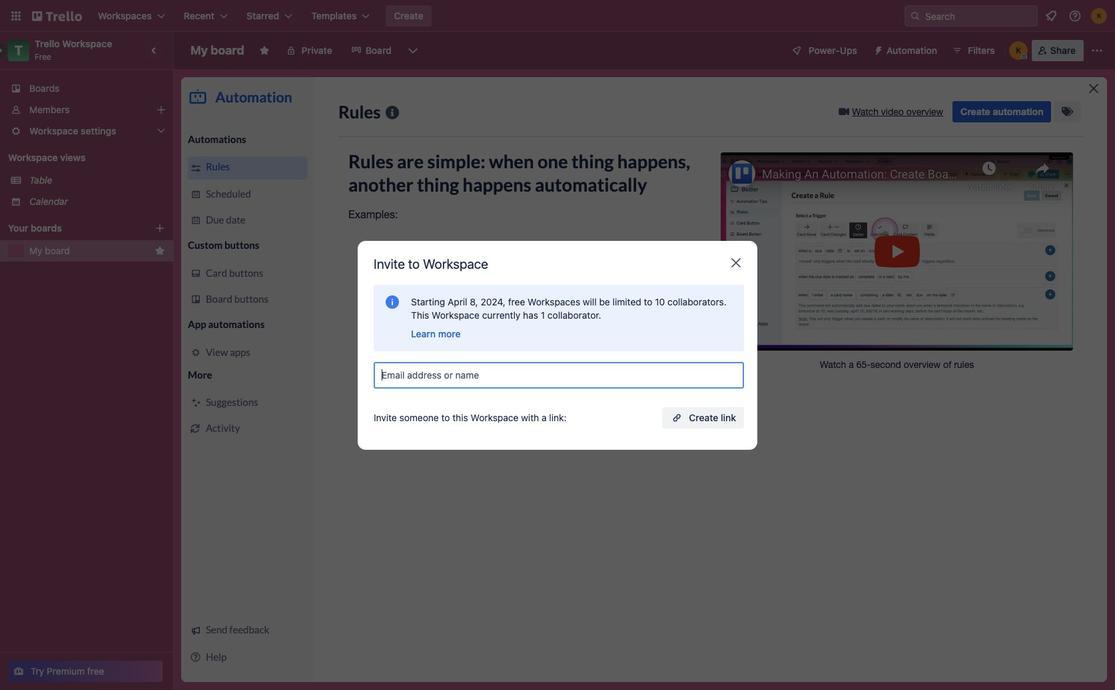 Task type: locate. For each thing, give the bounding box(es) containing it.
1 invite from the top
[[374, 256, 405, 271]]

to left this
[[441, 412, 450, 423]]

boards link
[[0, 78, 173, 99]]

my board left star or unstar board icon
[[190, 43, 244, 57]]

your boards with 1 items element
[[8, 220, 135, 236]]

share button
[[1032, 40, 1084, 61]]

my board down boards
[[29, 245, 70, 256]]

more
[[438, 328, 461, 339]]

power-ups button
[[782, 40, 865, 61]]

1 horizontal spatial create
[[689, 412, 718, 423]]

to
[[408, 256, 420, 271], [644, 296, 652, 307], [441, 412, 450, 423]]

create inside 'create link' button
[[689, 412, 718, 423]]

2 horizontal spatial to
[[644, 296, 652, 307]]

board
[[211, 43, 244, 57], [45, 245, 70, 256]]

create up customize views icon
[[394, 10, 423, 21]]

workspaces
[[528, 296, 580, 307]]

currently
[[482, 309, 520, 321]]

1 horizontal spatial my
[[190, 43, 208, 57]]

0 vertical spatial create
[[394, 10, 423, 21]]

1 horizontal spatial free
[[508, 296, 525, 307]]

private button
[[278, 40, 340, 61]]

learn
[[411, 328, 436, 339]]

0 horizontal spatial create
[[394, 10, 423, 21]]

free up has
[[508, 296, 525, 307]]

back to home image
[[32, 5, 82, 27]]

0 vertical spatial free
[[508, 296, 525, 307]]

1 vertical spatial my board
[[29, 245, 70, 256]]

0 horizontal spatial to
[[408, 256, 420, 271]]

create link
[[689, 412, 736, 423]]

someone
[[399, 412, 439, 423]]

to inside starting april 8, 2024, free workspaces will be limited to 10 collaborators. this workspace currently has 1 collaborator.
[[644, 296, 652, 307]]

customize views image
[[406, 44, 419, 57]]

invite to workspace
[[374, 256, 488, 271]]

0 horizontal spatial board
[[45, 245, 70, 256]]

my board inside board name text field
[[190, 43, 244, 57]]

starting
[[411, 296, 445, 307]]

link:
[[549, 412, 567, 423]]

2 vertical spatial to
[[441, 412, 450, 423]]

t link
[[8, 40, 29, 61]]

switch to… image
[[9, 9, 23, 23]]

0 notifications image
[[1043, 8, 1059, 24]]

open information menu image
[[1068, 9, 1082, 23]]

create inside create button
[[394, 10, 423, 21]]

invite someone to this workspace with a link:
[[374, 412, 567, 423]]

my left star or unstar board icon
[[190, 43, 208, 57]]

a
[[542, 412, 547, 423]]

8,
[[470, 296, 478, 307]]

automation
[[887, 45, 937, 56]]

1 vertical spatial invite
[[374, 412, 397, 423]]

create button
[[386, 5, 431, 27]]

will
[[583, 296, 597, 307]]

Email address or name text field
[[382, 366, 741, 385]]

starting april 8, 2024, free workspaces will be limited to 10 collaborators. this workspace currently has 1 collaborator.
[[411, 296, 727, 321]]

trello workspace free
[[35, 38, 112, 62]]

1 vertical spatial free
[[87, 666, 104, 677]]

free
[[508, 296, 525, 307], [87, 666, 104, 677]]

add board image
[[155, 223, 165, 234]]

0 vertical spatial to
[[408, 256, 420, 271]]

board left star or unstar board icon
[[211, 43, 244, 57]]

workspace right trello
[[62, 38, 112, 49]]

0 vertical spatial my
[[190, 43, 208, 57]]

0 horizontal spatial my board
[[29, 245, 70, 256]]

calendar
[[29, 196, 68, 207]]

learn more
[[411, 328, 461, 339]]

1 vertical spatial to
[[644, 296, 652, 307]]

0 horizontal spatial my
[[29, 245, 42, 256]]

power-
[[809, 45, 840, 56]]

create
[[394, 10, 423, 21], [689, 412, 718, 423]]

0 vertical spatial my board
[[190, 43, 244, 57]]

trello workspace link
[[35, 38, 112, 49]]

1 vertical spatial my
[[29, 245, 42, 256]]

to left 10
[[644, 296, 652, 307]]

workspace
[[62, 38, 112, 49], [8, 152, 58, 163], [423, 256, 488, 271], [432, 309, 480, 321], [471, 412, 518, 423]]

filters button
[[948, 40, 999, 61]]

invite for invite to workspace
[[374, 256, 405, 271]]

my
[[190, 43, 208, 57], [29, 245, 42, 256]]

create link button
[[662, 407, 744, 429]]

boards
[[29, 83, 60, 94]]

workspace inside starting april 8, 2024, free workspaces will be limited to 10 collaborators. this workspace currently has 1 collaborator.
[[432, 309, 480, 321]]

my board
[[190, 43, 244, 57], [29, 245, 70, 256]]

2 invite from the top
[[374, 412, 397, 423]]

board down boards
[[45, 245, 70, 256]]

1 horizontal spatial my board
[[190, 43, 244, 57]]

create left link
[[689, 412, 718, 423]]

to up starting
[[408, 256, 420, 271]]

workspace up april
[[423, 256, 488, 271]]

collaborator.
[[547, 309, 601, 321]]

share
[[1050, 45, 1076, 56]]

Search field
[[921, 6, 1037, 26]]

invite
[[374, 256, 405, 271], [374, 412, 397, 423]]

0 horizontal spatial free
[[87, 666, 104, 677]]

power-ups
[[809, 45, 857, 56]]

1 vertical spatial create
[[689, 412, 718, 423]]

free inside button
[[87, 666, 104, 677]]

my board link
[[29, 244, 149, 258]]

create for create link
[[689, 412, 718, 423]]

learn more link
[[411, 327, 461, 341]]

star or unstar board image
[[259, 45, 270, 56]]

1 horizontal spatial board
[[211, 43, 244, 57]]

this
[[411, 309, 429, 321]]

0 vertical spatial board
[[211, 43, 244, 57]]

0 vertical spatial invite
[[374, 256, 405, 271]]

free right premium
[[87, 666, 104, 677]]

this
[[452, 412, 468, 423]]

workspace down april
[[432, 309, 480, 321]]

my down your boards
[[29, 245, 42, 256]]



Task type: vqa. For each thing, say whether or not it's contained in the screenshot.
Upgrade
no



Task type: describe. For each thing, give the bounding box(es) containing it.
your
[[8, 222, 28, 234]]

1 vertical spatial board
[[45, 245, 70, 256]]

premium
[[47, 666, 85, 677]]

private
[[302, 45, 332, 56]]

Board name text field
[[184, 40, 251, 61]]

try
[[31, 666, 44, 677]]

trello
[[35, 38, 60, 49]]

members link
[[0, 99, 173, 121]]

workspace up table
[[8, 152, 58, 163]]

1
[[541, 309, 545, 321]]

kendallparks02 (kendallparks02) image
[[1091, 8, 1107, 24]]

limited
[[613, 296, 641, 307]]

be
[[599, 296, 610, 307]]

table link
[[29, 174, 165, 187]]

board link
[[343, 40, 400, 61]]

invite for invite someone to this workspace with a link:
[[374, 412, 397, 423]]

collaborators.
[[667, 296, 727, 307]]

10
[[655, 296, 665, 307]]

boards
[[31, 222, 62, 234]]

create for create
[[394, 10, 423, 21]]

sm image
[[868, 40, 887, 59]]

try premium free button
[[8, 661, 163, 683]]

ups
[[840, 45, 857, 56]]

close image
[[728, 255, 744, 271]]

with
[[521, 412, 539, 423]]

table
[[29, 175, 52, 186]]

workspace views
[[8, 152, 85, 163]]

kendallparks02 (kendallparks02) image
[[1009, 41, 1028, 60]]

views
[[60, 152, 85, 163]]

show menu image
[[1090, 44, 1104, 57]]

your boards
[[8, 222, 62, 234]]

board inside text field
[[211, 43, 244, 57]]

workspace right this
[[471, 412, 518, 423]]

starred icon image
[[155, 246, 165, 256]]

try premium free
[[31, 666, 104, 677]]

april
[[448, 296, 467, 307]]

2024,
[[481, 296, 506, 307]]

search image
[[910, 11, 921, 21]]

link
[[721, 412, 736, 423]]

free
[[35, 52, 51, 62]]

primary element
[[0, 0, 1115, 32]]

workspace inside trello workspace free
[[62, 38, 112, 49]]

t
[[14, 43, 23, 58]]

members
[[29, 104, 70, 115]]

automation button
[[868, 40, 945, 61]]

free inside starting april 8, 2024, free workspaces will be limited to 10 collaborators. this workspace currently has 1 collaborator.
[[508, 296, 525, 307]]

has
[[523, 309, 538, 321]]

calendar link
[[29, 195, 165, 208]]

filters
[[968, 45, 995, 56]]

my inside board name text field
[[190, 43, 208, 57]]

board
[[365, 45, 392, 56]]

1 horizontal spatial to
[[441, 412, 450, 423]]



